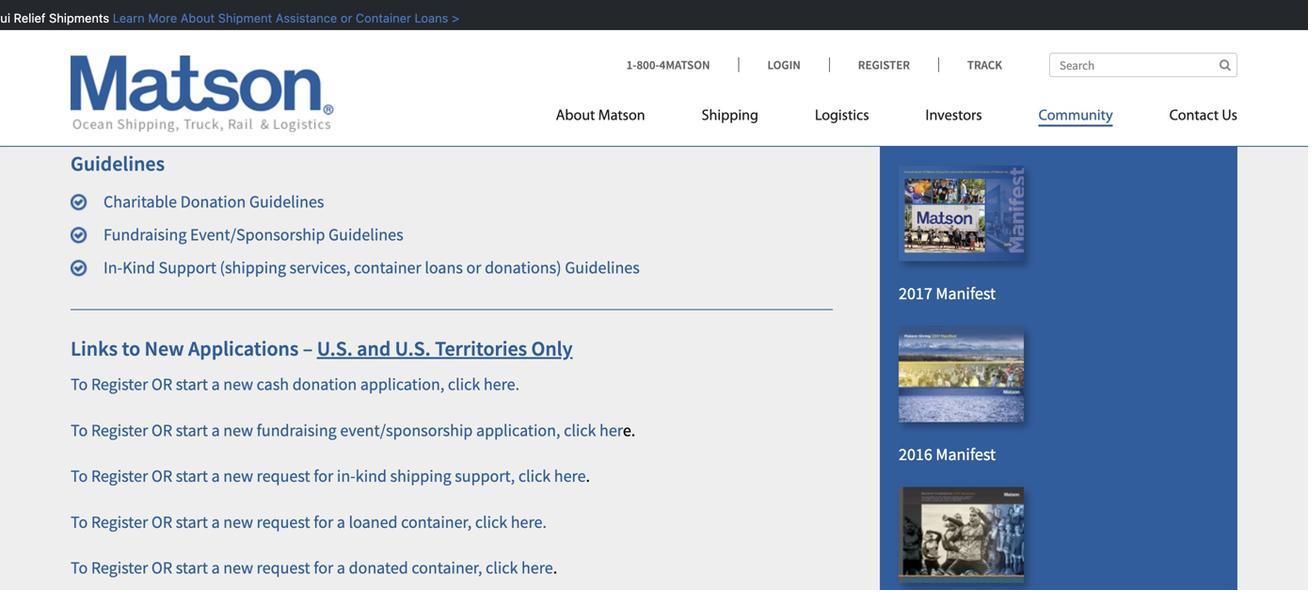 Task type: describe. For each thing, give the bounding box(es) containing it.
start for to register or start a new request for a donated container, click here
[[176, 557, 208, 579]]

about inside 'about matson' link
[[556, 109, 595, 124]]

if you would like to apply to matson for a charitable donation or request sponsorship for a fundraising event, please first review the guidelines below, then complete the online application.  feel free to also reach out via letter, phone call or email to any matson employee with whom your organization has a relationship, as additional employee input is considered as part of our evaluation process.
[[71, 27, 833, 129]]

0 horizontal spatial donation
[[292, 374, 357, 395]]

contact
[[1170, 109, 1219, 124]]

her
[[600, 420, 623, 441]]

to register or start a new cash donation application, click here.
[[71, 374, 520, 395]]

please
[[71, 54, 117, 75]]

input
[[220, 108, 258, 129]]

0 horizontal spatial employee
[[147, 108, 217, 129]]

start for to register or start a new request for in-kind shipping support, click here
[[176, 466, 208, 487]]

container, for donated
[[412, 557, 482, 579]]

organization
[[547, 81, 636, 102]]

learn
[[112, 11, 144, 25]]

new
[[145, 336, 184, 362]]

below,
[[306, 54, 353, 75]]

for up below,
[[323, 27, 343, 48]]

register for to register or start a new fundraising event/sponsorship application, click her e.
[[91, 420, 148, 441]]

blue matson logo with ocean, shipping, truck, rail and logistics written beneath it. image
[[71, 56, 334, 133]]

to register or start a new cash donation application, click here. link
[[71, 374, 520, 395]]

2017
[[899, 283, 933, 304]]

charitable donation guidelines
[[104, 191, 324, 212]]

links to new applications – u.s. and u.s. territories only
[[71, 336, 573, 362]]

about matson link
[[556, 99, 674, 138]]

to register or start a new request for in-kind shipping support, click here link
[[71, 466, 586, 487]]

4 start from the top
[[176, 511, 208, 533]]

email
[[210, 81, 250, 102]]

like
[[161, 27, 186, 48]]

sponsorship
[[577, 27, 664, 48]]

fundraising
[[104, 224, 187, 245]]

learn more about shipment assistance or container loans > link
[[112, 11, 458, 25]]

search image
[[1220, 59, 1231, 71]]

is
[[261, 108, 272, 129]]

to register or start a new request for a donated container, click here link
[[71, 557, 553, 579]]

1 or from the top
[[151, 374, 172, 395]]

login link
[[738, 57, 829, 72]]

new for to register or start a new request for a donated container, click here
[[223, 557, 253, 579]]

in-
[[104, 257, 123, 278]]

evaluation
[[455, 108, 529, 129]]

manifest for 2018 manifest
[[936, 122, 996, 144]]

1 vertical spatial matson
[[300, 81, 352, 102]]

2 the from the left
[[462, 54, 486, 75]]

review
[[151, 54, 198, 75]]

for up 'free'
[[667, 27, 687, 48]]

more
[[147, 11, 176, 25]]

phone
[[115, 81, 160, 102]]

new for to register or start a new request for in-kind shipping support, click here
[[223, 466, 253, 487]]

to register or start a new request for a loaned container, click here. link
[[71, 511, 547, 533]]

to register or start a new fundraising event/sponsorship application, click her e.
[[71, 420, 636, 441]]

charitable donation guidelines link
[[104, 191, 324, 212]]

to for to register or start a new cash donation application, click here.
[[71, 374, 88, 395]]

feel
[[628, 54, 657, 75]]

shipping
[[390, 466, 451, 487]]

(shipping
[[220, 257, 286, 278]]

kind
[[123, 257, 155, 278]]

1 vertical spatial as
[[358, 108, 373, 129]]

fundraising inside if you would like to apply to matson for a charitable donation or request sponsorship for a fundraising event, please first review the guidelines below, then complete the online application.  feel free to also reach out via letter, phone call or email to any matson employee with whom your organization has a relationship, as additional employee input is considered as part of our evaluation process.
[[702, 27, 782, 48]]

800-
[[637, 57, 660, 72]]

1 vertical spatial here
[[521, 557, 553, 579]]

application, for donation
[[360, 374, 445, 395]]

fundraising event/sponsorship guidelines
[[104, 224, 403, 245]]

2017 manifest
[[899, 283, 996, 304]]

to right like
[[189, 27, 204, 48]]

and
[[357, 336, 391, 362]]

assistance
[[275, 11, 336, 25]]

in-
[[337, 466, 356, 487]]

0 vertical spatial employee
[[356, 81, 425, 102]]

in-kind support (shipping services, container loans or donations) guidelines
[[104, 257, 640, 278]]

donated
[[349, 557, 408, 579]]

process.
[[533, 108, 591, 129]]

or right loans
[[466, 257, 481, 278]]

if
[[71, 27, 80, 48]]

community
[[1039, 109, 1113, 124]]

in-kind support (shipping services, container loans or donations) guidelines link
[[104, 257, 640, 278]]

1 the from the left
[[201, 54, 224, 75]]

request for donated
[[257, 557, 310, 579]]

1 u.s. from the left
[[317, 336, 353, 362]]

0 vertical spatial here.
[[484, 374, 520, 395]]

to for to register or start a new request for a loaned container, click here.
[[71, 511, 88, 533]]

for for loaned
[[314, 511, 333, 533]]

4matson
[[660, 57, 710, 72]]

us
[[1222, 109, 1238, 124]]

manifest for 2017 manifest
[[936, 283, 996, 304]]

register for to register or start a new cash donation application, click here.
[[91, 374, 148, 395]]

with
[[429, 81, 460, 102]]

register link
[[829, 57, 938, 72]]

or for to register or start a new request for a donated container, click here
[[151, 557, 172, 579]]

login
[[768, 57, 801, 72]]

request for kind
[[257, 466, 310, 487]]

manifest for 2016 manifest
[[936, 444, 996, 465]]

applications
[[188, 336, 299, 362]]

guidelines up in-kind support (shipping services, container loans or donations) guidelines
[[329, 224, 403, 245]]

charitable
[[104, 191, 177, 212]]

e.
[[623, 420, 636, 441]]

top menu navigation
[[556, 99, 1238, 138]]

only
[[531, 336, 573, 362]]

1-800-4matson link
[[627, 57, 738, 72]]

0 horizontal spatial .
[[553, 557, 557, 579]]

>
[[451, 11, 458, 25]]

or up the 'online'
[[501, 27, 516, 48]]

application, for event/sponsorship
[[476, 420, 561, 441]]

complete
[[392, 54, 459, 75]]

loans
[[425, 257, 463, 278]]

or for to register or start a new fundraising event/sponsorship application, click her
[[151, 420, 172, 441]]

guidelines up event/sponsorship
[[249, 191, 324, 212]]

4 new from the top
[[223, 511, 253, 533]]

1 vertical spatial here.
[[511, 511, 547, 533]]

considered
[[276, 108, 354, 129]]

container
[[354, 257, 421, 278]]

learn more about shipment assistance or container loans >
[[112, 11, 458, 25]]

to register or start a new request for a loaned container, click here.
[[71, 511, 547, 533]]

1 new from the top
[[223, 374, 253, 395]]

event,
[[786, 27, 830, 48]]



Task type: locate. For each thing, give the bounding box(es) containing it.
our
[[427, 108, 451, 129]]

shipping
[[702, 109, 759, 124]]

manifest right 2018
[[936, 122, 996, 144]]

3 to from the top
[[71, 466, 88, 487]]

fundraising event/sponsorship guidelines link
[[104, 224, 403, 245]]

services,
[[290, 257, 351, 278]]

1 horizontal spatial employee
[[356, 81, 425, 102]]

to for to register or start a new fundraising event/sponsorship application, click her e.
[[71, 420, 88, 441]]

1-
[[627, 57, 637, 72]]

0 vertical spatial here
[[554, 466, 586, 487]]

loans
[[414, 11, 447, 25]]

5 start from the top
[[176, 557, 208, 579]]

container, right donated
[[412, 557, 482, 579]]

1 horizontal spatial the
[[462, 54, 486, 75]]

application, down the and
[[360, 374, 445, 395]]

0 vertical spatial manifest icon image
[[899, 326, 1024, 422]]

u.s. right the and
[[395, 336, 431, 362]]

logistics link
[[787, 99, 897, 138]]

part
[[377, 108, 406, 129]]

employee
[[356, 81, 425, 102], [147, 108, 217, 129]]

kind
[[356, 466, 387, 487]]

0 vertical spatial as
[[772, 81, 787, 102]]

1 horizontal spatial as
[[772, 81, 787, 102]]

2 or from the top
[[151, 420, 172, 441]]

5 or from the top
[[151, 557, 172, 579]]

or
[[151, 374, 172, 395], [151, 420, 172, 441], [151, 466, 172, 487], [151, 511, 172, 533], [151, 557, 172, 579]]

to right 'free'
[[691, 54, 706, 75]]

1 manifest icon image from the top
[[899, 326, 1024, 422]]

request inside if you would like to apply to matson for a charitable donation or request sponsorship for a fundraising event, please first review the guidelines below, then complete the online application.  feel free to also reach out via letter, phone call or email to any matson employee with whom your organization has a relationship, as additional employee input is considered as part of our evaluation process.
[[520, 27, 573, 48]]

3 or from the top
[[151, 466, 172, 487]]

2 to from the top
[[71, 420, 88, 441]]

letter,
[[71, 81, 112, 102]]

donation down >
[[433, 27, 498, 48]]

1 start from the top
[[176, 374, 208, 395]]

0 vertical spatial container,
[[401, 511, 472, 533]]

0 vertical spatial application,
[[360, 374, 445, 395]]

u.s. right –
[[317, 336, 353, 362]]

request up to register or start a new request for a loaned container, click here. link at the left of page
[[257, 466, 310, 487]]

as down login link at top
[[772, 81, 787, 102]]

3 new from the top
[[223, 466, 253, 487]]

Search search field
[[1049, 53, 1238, 77]]

start
[[176, 374, 208, 395], [176, 420, 208, 441], [176, 466, 208, 487], [176, 511, 208, 533], [176, 557, 208, 579]]

your
[[512, 81, 544, 102]]

or for to register or start a new request for in-kind shipping support, click here
[[151, 466, 172, 487]]

for left in-
[[314, 466, 333, 487]]

manifest
[[936, 122, 996, 144], [936, 283, 996, 304], [936, 444, 996, 465]]

about up like
[[180, 11, 214, 25]]

1 vertical spatial container,
[[412, 557, 482, 579]]

3 start from the top
[[176, 466, 208, 487]]

new down the to register or start a new cash donation application, click here. link
[[223, 420, 253, 441]]

new down to register or start a new request for a loaned container, click here.
[[223, 557, 253, 579]]

to register or start a new fundraising event/sponsorship application, click her link
[[71, 420, 623, 441]]

container,
[[401, 511, 472, 533], [412, 557, 482, 579]]

–
[[303, 336, 313, 362]]

1 to from the top
[[71, 374, 88, 395]]

fundraising
[[702, 27, 782, 48], [257, 420, 337, 441]]

matson down has
[[598, 109, 645, 124]]

to register or start a new request for in-kind shipping support, click here .
[[71, 466, 590, 487]]

of
[[409, 108, 424, 129]]

1 vertical spatial employee
[[147, 108, 217, 129]]

logistics
[[815, 109, 869, 124]]

donation inside if you would like to apply to matson for a charitable donation or request sponsorship for a fundraising event, please first review the guidelines below, then complete the online application.  feel free to also reach out via letter, phone call or email to any matson employee with whom your organization has a relationship, as additional employee input is considered as part of our evaluation process.
[[433, 27, 498, 48]]

container
[[355, 11, 410, 25]]

to for to register or start a new request for in-kind shipping support, click here .
[[71, 466, 88, 487]]

None search field
[[1049, 53, 1238, 77]]

territories
[[435, 336, 527, 362]]

matson community manifest image
[[899, 166, 1024, 261]]

0 horizontal spatial the
[[201, 54, 224, 75]]

2 start from the top
[[176, 420, 208, 441]]

manifest icon image
[[899, 326, 1024, 422], [899, 487, 1024, 583]]

a
[[346, 27, 355, 48], [690, 27, 699, 48], [667, 81, 676, 102], [211, 374, 220, 395], [211, 420, 220, 441], [211, 466, 220, 487], [211, 511, 220, 533], [337, 511, 345, 533], [211, 557, 220, 579], [337, 557, 345, 579]]

loaned
[[349, 511, 398, 533]]

4 or from the top
[[151, 511, 172, 533]]

fundraising down to register or start a new cash donation application, click here.
[[257, 420, 337, 441]]

guidelines up charitable
[[71, 150, 165, 176]]

whom
[[464, 81, 508, 102]]

application,
[[360, 374, 445, 395], [476, 420, 561, 441]]

new for to register or start a new fundraising event/sponsorship application, click her
[[223, 420, 253, 441]]

0 horizontal spatial here
[[521, 557, 553, 579]]

2 manifest from the top
[[936, 283, 996, 304]]

1 horizontal spatial application,
[[476, 420, 561, 441]]

shipment
[[217, 11, 271, 25]]

manifest icon image up 2016 manifest
[[899, 326, 1024, 422]]

3 manifest from the top
[[936, 444, 996, 465]]

to for to register or start a new request for a donated container, click here .
[[71, 557, 88, 579]]

fundraising up "also" at right top
[[702, 27, 782, 48]]

here. down support,
[[511, 511, 547, 533]]

1 vertical spatial donation
[[292, 374, 357, 395]]

2018 manifest
[[899, 122, 996, 144]]

request for loaned
[[257, 511, 310, 533]]

register for to register or start a new request for in-kind shipping support, click here .
[[91, 466, 148, 487]]

manifest icon image down 2016 manifest
[[899, 487, 1024, 583]]

0 horizontal spatial fundraising
[[257, 420, 337, 441]]

to left any at the top
[[253, 81, 268, 102]]

track
[[967, 57, 1002, 72]]

0 horizontal spatial as
[[358, 108, 373, 129]]

1 horizontal spatial .
[[586, 466, 590, 487]]

for for donated
[[314, 557, 333, 579]]

track link
[[938, 57, 1002, 72]]

you
[[83, 27, 110, 48]]

for down to register or start a new request for a loaned container, click here.
[[314, 557, 333, 579]]

2016
[[899, 444, 933, 465]]

contact us
[[1170, 109, 1238, 124]]

relationship,
[[679, 81, 768, 102]]

here. down territories on the left bottom
[[484, 374, 520, 395]]

would
[[113, 27, 157, 48]]

about down organization
[[556, 109, 595, 124]]

1 horizontal spatial here
[[554, 466, 586, 487]]

guidelines up any at the top
[[228, 54, 303, 75]]

reach
[[742, 54, 781, 75]]

about matson
[[556, 109, 645, 124]]

1 vertical spatial application,
[[476, 420, 561, 441]]

start for to register or start a new fundraising event/sponsorship application, click her
[[176, 420, 208, 441]]

5 new from the top
[[223, 557, 253, 579]]

additional
[[71, 108, 143, 129]]

0 vertical spatial about
[[180, 11, 214, 25]]

support,
[[455, 466, 515, 487]]

cash
[[257, 374, 289, 395]]

via
[[812, 54, 833, 75]]

1 vertical spatial about
[[556, 109, 595, 124]]

1 vertical spatial manifest icon image
[[899, 487, 1024, 583]]

to left new
[[122, 336, 140, 362]]

manifest right 2017
[[936, 283, 996, 304]]

1 horizontal spatial donation
[[433, 27, 498, 48]]

0 vertical spatial matson
[[268, 27, 320, 48]]

request
[[520, 27, 573, 48], [257, 466, 310, 487], [257, 511, 310, 533], [257, 557, 310, 579]]

matson down below,
[[300, 81, 352, 102]]

1 horizontal spatial about
[[556, 109, 595, 124]]

guidelines
[[228, 54, 303, 75], [71, 150, 165, 176], [249, 191, 324, 212], [329, 224, 403, 245], [565, 257, 640, 278]]

2 manifest icon image from the top
[[899, 487, 1024, 583]]

register for to register or start a new request for a donated container, click here .
[[91, 557, 148, 579]]

donation down links to new applications – u.s. and u.s. territories only
[[292, 374, 357, 395]]

2 vertical spatial matson
[[598, 109, 645, 124]]

online
[[489, 54, 534, 75]]

new left cash
[[223, 374, 253, 395]]

then
[[356, 54, 389, 75]]

support
[[159, 257, 216, 278]]

0 horizontal spatial about
[[180, 11, 214, 25]]

0 horizontal spatial u.s.
[[317, 336, 353, 362]]

for for kind
[[314, 466, 333, 487]]

for
[[323, 27, 343, 48], [667, 27, 687, 48], [314, 466, 333, 487], [314, 511, 333, 533], [314, 557, 333, 579]]

matson down 'learn more about shipment assistance or container loans >' link
[[268, 27, 320, 48]]

community link
[[1011, 99, 1141, 138]]

guidelines inside if you would like to apply to matson for a charitable donation or request sponsorship for a fundraising event, please first review the guidelines below, then complete the online application.  feel free to also reach out via letter, phone call or email to any matson employee with whom your organization has a relationship, as additional employee input is considered as part of our evaluation process.
[[228, 54, 303, 75]]

for down the to register or start a new request for in-kind shipping support, click here link
[[314, 511, 333, 533]]

request up to register or start a new request for a donated container, click here link
[[257, 511, 310, 533]]

container, down 'shipping' at the bottom of page
[[401, 511, 472, 533]]

container, for loaned
[[401, 511, 472, 533]]

1 manifest from the top
[[936, 122, 996, 144]]

manifest right 2016
[[936, 444, 996, 465]]

0 vertical spatial .
[[586, 466, 590, 487]]

matson
[[268, 27, 320, 48], [300, 81, 352, 102], [598, 109, 645, 124]]

the up the whom
[[462, 54, 486, 75]]

new up to register or start a new request for a loaned container, click here. link at the left of page
[[223, 466, 253, 487]]

event/sponsorship
[[190, 224, 325, 245]]

2 vertical spatial manifest
[[936, 444, 996, 465]]

.
[[586, 466, 590, 487], [553, 557, 557, 579]]

2016 manifest
[[899, 444, 996, 465]]

the down apply
[[201, 54, 224, 75]]

application, up support,
[[476, 420, 561, 441]]

matson inside 'about matson' link
[[598, 109, 645, 124]]

4 to from the top
[[71, 511, 88, 533]]

0 horizontal spatial application,
[[360, 374, 445, 395]]

2 u.s. from the left
[[395, 336, 431, 362]]

here.
[[484, 374, 520, 395], [511, 511, 547, 533]]

shipping link
[[674, 99, 787, 138]]

has
[[639, 81, 664, 102]]

0 vertical spatial manifest
[[936, 122, 996, 144]]

to down shipment
[[250, 27, 265, 48]]

or right call
[[192, 81, 207, 102]]

2018
[[899, 122, 933, 144]]

free
[[661, 54, 688, 75]]

0 vertical spatial donation
[[433, 27, 498, 48]]

or left container
[[340, 11, 351, 25]]

the
[[201, 54, 224, 75], [462, 54, 486, 75]]

register
[[858, 57, 910, 72], [91, 374, 148, 395], [91, 420, 148, 441], [91, 466, 148, 487], [91, 511, 148, 533], [91, 557, 148, 579]]

as left part
[[358, 108, 373, 129]]

event/sponsorship
[[340, 420, 473, 441]]

donations)
[[485, 257, 562, 278]]

apply
[[207, 27, 247, 48]]

also
[[710, 54, 739, 75]]

first
[[120, 54, 147, 75]]

1 horizontal spatial fundraising
[[702, 27, 782, 48]]

contact us link
[[1141, 99, 1238, 138]]

employee down call
[[147, 108, 217, 129]]

request up the 'online'
[[520, 27, 573, 48]]

5 to from the top
[[71, 557, 88, 579]]

as
[[772, 81, 787, 102], [358, 108, 373, 129]]

request down to register or start a new request for a loaned container, click here.
[[257, 557, 310, 579]]

guidelines right donations)
[[565, 257, 640, 278]]

1-800-4matson
[[627, 57, 710, 72]]

1 vertical spatial fundraising
[[257, 420, 337, 441]]

2 new from the top
[[223, 420, 253, 441]]

1 vertical spatial manifest
[[936, 283, 996, 304]]

register for to register or start a new request for a loaned container, click here.
[[91, 511, 148, 533]]

0 vertical spatial fundraising
[[702, 27, 782, 48]]

1 horizontal spatial u.s.
[[395, 336, 431, 362]]

new up to register or start a new request for a donated container, click here link
[[223, 511, 253, 533]]

1 vertical spatial .
[[553, 557, 557, 579]]

employee up part
[[356, 81, 425, 102]]



Task type: vqa. For each thing, say whether or not it's contained in the screenshot.
have
no



